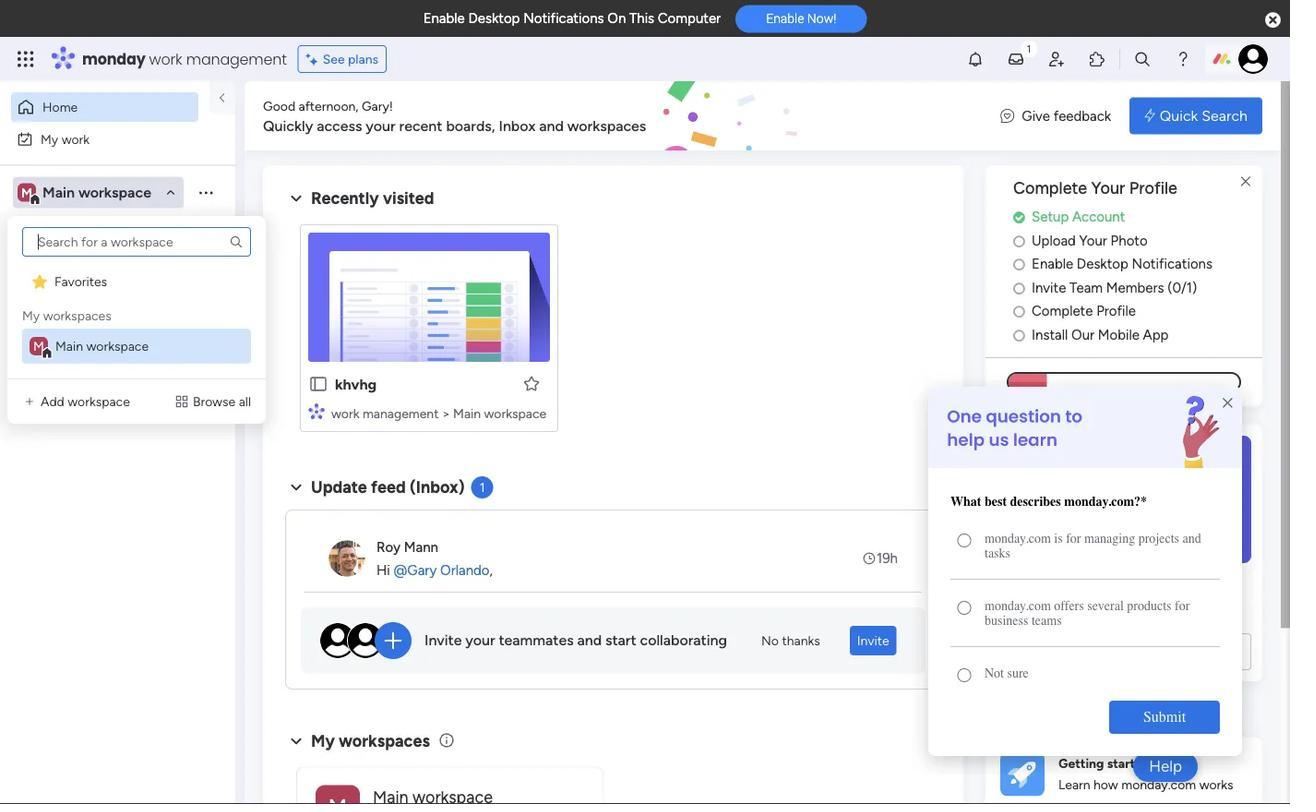 Task type: locate. For each thing, give the bounding box(es) containing it.
2 circle o image from the top
[[1014, 305, 1026, 318]]

khvhg inside "list box"
[[43, 266, 78, 282]]

workspaces right "inbox"
[[568, 117, 647, 134]]

work down 'home'
[[62, 131, 90, 147]]

workspace down the 'my workspaces' row
[[86, 338, 149, 354]]

my down v2 star 2 'icon'
[[22, 308, 40, 324]]

1 vertical spatial m
[[33, 338, 44, 354]]

profile inside "link"
[[1097, 303, 1137, 319]]

0 horizontal spatial management
[[186, 48, 287, 69]]

invite button
[[850, 626, 897, 656]]

setup account
[[1032, 208, 1126, 225]]

0 horizontal spatial your
[[366, 117, 396, 134]]

templates inside "button"
[[1118, 643, 1184, 660]]

0 horizontal spatial workspaces
[[43, 308, 112, 324]]

work right 'monday'
[[149, 48, 182, 69]]

your up "made"
[[1039, 580, 1069, 598]]

1 horizontal spatial service icon image
[[174, 394, 189, 409]]

1 service icon image from the left
[[22, 394, 37, 409]]

1 horizontal spatial management
[[363, 405, 439, 421]]

on
[[608, 10, 626, 27]]

my down 'home'
[[41, 131, 58, 147]]

and inside good afternoon, gary! quickly access your recent boards, inbox and workspaces
[[539, 117, 564, 134]]

1 vertical spatial work
[[62, 131, 90, 147]]

main down the 'my workspaces' row
[[55, 338, 83, 354]]

visited
[[383, 188, 434, 208]]

m for workspace selection element
[[21, 185, 32, 200]]

1 horizontal spatial khvhg
[[335, 375, 377, 393]]

recently visited
[[311, 188, 434, 208]]

management left the >
[[363, 405, 439, 421]]

complete up install on the right top of the page
[[1032, 303, 1094, 319]]

and left "start"
[[578, 632, 602, 649]]

main workspace up the search in workspace field
[[42, 184, 151, 201]]

enable inside enable desktop notifications link
[[1032, 256, 1074, 272]]

photo
[[1111, 232, 1148, 249]]

2 vertical spatial work
[[331, 405, 360, 421]]

mann
[[404, 539, 439, 556]]

1 vertical spatial my workspaces
[[311, 731, 430, 751]]

desktop
[[469, 10, 520, 27], [1077, 256, 1129, 272]]

workspace right add
[[68, 394, 130, 410]]

0 horizontal spatial my workspaces
[[22, 308, 112, 324]]

account
[[1073, 208, 1126, 225]]

circle o image inside upload your photo link
[[1014, 234, 1026, 248]]

and right "inbox"
[[539, 117, 564, 134]]

0 horizontal spatial work
[[62, 131, 90, 147]]

main workspace element
[[22, 329, 251, 364]]

0 horizontal spatial m
[[21, 185, 32, 200]]

list box
[[18, 227, 255, 364]]

circle o image for upload
[[1014, 234, 1026, 248]]

learn inside getting started learn how monday.com works
[[1059, 777, 1091, 793]]

templates down workflow on the bottom right of the page
[[1081, 602, 1147, 620]]

0 horizontal spatial notifications
[[524, 10, 604, 27]]

0 vertical spatial circle o image
[[1014, 257, 1026, 271]]

0 horizontal spatial and
[[539, 117, 564, 134]]

home button
[[11, 92, 199, 122]]

getting started element
[[986, 737, 1263, 804]]

0 vertical spatial your
[[366, 117, 396, 134]]

1 vertical spatial your
[[1039, 580, 1069, 598]]

0 vertical spatial notifications
[[524, 10, 604, 27]]

circle o image left team in the top right of the page
[[1014, 281, 1026, 295]]

workspaces right close my workspaces image
[[339, 731, 430, 751]]

main workspace for workspace selection element
[[42, 184, 151, 201]]

main workspace inside list box
[[55, 338, 149, 354]]

circle o image left install on the right top of the page
[[1014, 328, 1026, 342]]

work
[[149, 48, 182, 69], [62, 131, 90, 147], [331, 405, 360, 421]]

management
[[186, 48, 287, 69], [363, 405, 439, 421]]

check circle image
[[1014, 210, 1026, 224]]

see plans button
[[298, 45, 387, 73]]

main workspace inside workspace selection element
[[42, 184, 151, 201]]

your
[[366, 117, 396, 134], [1039, 580, 1069, 598], [466, 632, 495, 649]]

2 vertical spatial main
[[453, 405, 481, 421]]

tree grid
[[22, 264, 251, 364]]

tree grid containing favorites
[[22, 264, 251, 364]]

v2 star 2 image
[[32, 273, 47, 290]]

2 vertical spatial my
[[311, 731, 335, 751]]

your down account
[[1080, 232, 1108, 249]]

2 horizontal spatial your
[[1039, 580, 1069, 598]]

1 horizontal spatial my
[[41, 131, 58, 147]]

work for monday
[[149, 48, 182, 69]]

khvhg up the 'my workspaces' row
[[43, 266, 78, 282]]

my workspaces row
[[22, 299, 112, 325]]

enable for enable now!
[[767, 11, 805, 26]]

dapulse x slim image
[[1235, 171, 1258, 193]]

invite
[[1032, 279, 1067, 296], [425, 632, 462, 649], [858, 633, 890, 649]]

circle o image inside install our mobile app link
[[1014, 328, 1026, 342]]

close my workspaces image
[[285, 730, 307, 752]]

team
[[1070, 279, 1103, 296]]

circle o image down the "check circle" image
[[1014, 234, 1026, 248]]

1 circle o image from the top
[[1014, 234, 1026, 248]]

our
[[1072, 326, 1095, 343]]

1 horizontal spatial enable
[[767, 11, 805, 26]]

circle o image
[[1014, 257, 1026, 271], [1014, 281, 1026, 295], [1014, 328, 1026, 342]]

1 vertical spatial workspace image
[[316, 785, 360, 804]]

work up update at the left bottom
[[331, 405, 360, 421]]

1 vertical spatial templates
[[1118, 643, 1184, 660]]

option
[[0, 258, 235, 261]]

my workspaces right close my workspaces image
[[311, 731, 430, 751]]

1 vertical spatial complete
[[1032, 303, 1094, 319]]

management up good
[[186, 48, 287, 69]]

1 horizontal spatial workspace image
[[316, 785, 360, 804]]

enable inside enable now! button
[[767, 11, 805, 26]]

0 vertical spatial work
[[149, 48, 182, 69]]

desktop for enable desktop notifications on this computer
[[469, 10, 520, 27]]

your for profile
[[1092, 178, 1126, 198]]

1 horizontal spatial your
[[466, 632, 495, 649]]

1 horizontal spatial m
[[33, 338, 44, 354]]

1 horizontal spatial and
[[578, 632, 602, 649]]

2 service icon image from the left
[[174, 394, 189, 409]]

1 horizontal spatial learn
[[1059, 777, 1091, 793]]

workspaces inside good afternoon, gary! quickly access your recent boards, inbox and workspaces
[[568, 117, 647, 134]]

learn left &
[[986, 702, 1023, 720]]

my right close my workspaces image
[[311, 731, 335, 751]]

work for my
[[62, 131, 90, 147]]

your down gary!
[[366, 117, 396, 134]]

service icon image
[[22, 394, 37, 409], [174, 394, 189, 409]]

afternoon,
[[299, 98, 359, 114]]

main inside workspace selection element
[[42, 184, 75, 201]]

search image
[[229, 235, 244, 249]]

main right workspace icon
[[42, 184, 75, 201]]

1 circle o image from the top
[[1014, 257, 1026, 271]]

complete up setup
[[1014, 178, 1088, 198]]

recent
[[399, 117, 443, 134]]

1
[[480, 480, 485, 495]]

1 vertical spatial circle o image
[[1014, 305, 1026, 318]]

circle o image inside invite team members (0/1) link
[[1014, 281, 1026, 295]]

complete profile
[[1032, 303, 1137, 319]]

2 vertical spatial workspaces
[[339, 731, 430, 751]]

1 vertical spatial main workspace
[[55, 338, 149, 354]]

no
[[762, 633, 779, 649]]

this
[[630, 10, 655, 27]]

2 circle o image from the top
[[1014, 281, 1026, 295]]

1 vertical spatial profile
[[1097, 303, 1137, 319]]

1 vertical spatial desktop
[[1077, 256, 1129, 272]]

enable desktop notifications on this computer
[[423, 10, 721, 27]]

quick search
[[1160, 107, 1248, 125]]

0 horizontal spatial desktop
[[469, 10, 520, 27]]

my workspaces
[[22, 308, 112, 324], [311, 731, 430, 751]]

help image
[[1175, 50, 1193, 68]]

gary orlando image
[[1239, 44, 1269, 74]]

0 vertical spatial workspaces
[[568, 117, 647, 134]]

tree grid inside list box
[[22, 264, 251, 364]]

with
[[1209, 580, 1238, 598]]

workspace up the search in workspace field
[[78, 184, 151, 201]]

1 vertical spatial notifications
[[1133, 256, 1213, 272]]

enable for enable desktop notifications on this computer
[[423, 10, 465, 27]]

1 horizontal spatial my workspaces
[[311, 731, 430, 751]]

profile down invite team members (0/1)
[[1097, 303, 1137, 319]]

how
[[1094, 777, 1119, 793]]

m inside workspace icon
[[21, 185, 32, 200]]

0 horizontal spatial service icon image
[[22, 394, 37, 409]]

no thanks
[[762, 633, 821, 649]]

service icon image inside 'browse all' button
[[174, 394, 189, 409]]

1 vertical spatial khvhg
[[335, 375, 377, 393]]

circle o image for install
[[1014, 328, 1026, 342]]

notifications
[[524, 10, 604, 27], [1133, 256, 1213, 272]]

search everything image
[[1134, 50, 1152, 68]]

main workspace for main workspace element
[[55, 338, 149, 354]]

notifications image
[[967, 50, 985, 68]]

circle o image inside enable desktop notifications link
[[1014, 257, 1026, 271]]

monday work management
[[82, 48, 287, 69]]

complete inside complete profile "link"
[[1032, 303, 1094, 319]]

give
[[1022, 107, 1051, 124]]

learn
[[986, 702, 1023, 720], [1059, 777, 1091, 793]]

1 vertical spatial circle o image
[[1014, 281, 1026, 295]]

2 vertical spatial your
[[466, 632, 495, 649]]

your left teammates
[[466, 632, 495, 649]]

1 horizontal spatial desktop
[[1077, 256, 1129, 272]]

2 horizontal spatial invite
[[1032, 279, 1067, 296]]

2 vertical spatial circle o image
[[1014, 328, 1026, 342]]

0 horizontal spatial khvhg
[[43, 266, 78, 282]]

1 vertical spatial and
[[578, 632, 602, 649]]

1 vertical spatial workspaces
[[43, 308, 112, 324]]

1 vertical spatial my
[[22, 308, 40, 324]]

0 vertical spatial khvhg
[[43, 266, 78, 282]]

in
[[1137, 580, 1149, 598]]

main workspace down the 'my workspaces' row
[[55, 338, 149, 354]]

v2 bolt switch image
[[1145, 106, 1156, 126]]

0 vertical spatial main workspace
[[42, 184, 151, 201]]

service icon image left browse
[[174, 394, 189, 409]]

quick
[[1160, 107, 1199, 125]]

your up account
[[1092, 178, 1126, 198]]

0 vertical spatial main
[[42, 184, 75, 201]]

khvhg right the public board icon
[[335, 375, 377, 393]]

3 circle o image from the top
[[1014, 328, 1026, 342]]

0 vertical spatial and
[[539, 117, 564, 134]]

1 image
[[1021, 38, 1038, 59]]

profile up setup account link
[[1130, 178, 1178, 198]]

0 vertical spatial m
[[21, 185, 32, 200]]

learn down the getting
[[1059, 777, 1091, 793]]

service icon image inside add workspace button
[[22, 394, 37, 409]]

list box containing favorites
[[18, 227, 255, 364]]

work inside button
[[62, 131, 90, 147]]

your inside boost your workflow in minutes with ready-made templates
[[1039, 580, 1069, 598]]

0 vertical spatial circle o image
[[1014, 234, 1026, 248]]

see
[[323, 51, 345, 67]]

my work
[[41, 131, 90, 147]]

teammates
[[499, 632, 574, 649]]

members
[[1107, 279, 1165, 296]]

profile
[[1130, 178, 1178, 198], [1097, 303, 1137, 319]]

1 vertical spatial your
[[1080, 232, 1108, 249]]

notifications up (0/1)
[[1133, 256, 1213, 272]]

inbox image
[[1007, 50, 1026, 68]]

1 vertical spatial learn
[[1059, 777, 1091, 793]]

notifications for enable desktop notifications on this computer
[[524, 10, 604, 27]]

give feedback
[[1022, 107, 1112, 124]]

circle o image down the "check circle" image
[[1014, 257, 1026, 271]]

thanks
[[782, 633, 821, 649]]

0 vertical spatial learn
[[986, 702, 1023, 720]]

invite inside invite team members (0/1) link
[[1032, 279, 1067, 296]]

0 vertical spatial desktop
[[469, 10, 520, 27]]

0 horizontal spatial enable
[[423, 10, 465, 27]]

2 horizontal spatial enable
[[1032, 256, 1074, 272]]

notifications left on
[[524, 10, 604, 27]]

invite for your
[[425, 632, 462, 649]]

circle o image for enable
[[1014, 257, 1026, 271]]

your for invite your teammates and start collaborating
[[466, 632, 495, 649]]

0 horizontal spatial my
[[22, 308, 40, 324]]

enable
[[423, 10, 465, 27], [767, 11, 805, 26], [1032, 256, 1074, 272]]

0 horizontal spatial invite
[[425, 632, 462, 649]]

0 vertical spatial my
[[41, 131, 58, 147]]

2 horizontal spatial work
[[331, 405, 360, 421]]

circle o image left complete profile
[[1014, 305, 1026, 318]]

0 vertical spatial complete
[[1014, 178, 1088, 198]]

inspired
[[1066, 702, 1119, 720]]

m for main workspace element
[[33, 338, 44, 354]]

search
[[1202, 107, 1248, 125]]

start
[[606, 632, 637, 649]]

None search field
[[22, 227, 251, 257]]

workspace options image
[[197, 183, 215, 202]]

desktop inside enable desktop notifications link
[[1077, 256, 1129, 272]]

1 vertical spatial main
[[55, 338, 83, 354]]

circle o image inside complete profile "link"
[[1014, 305, 1026, 318]]

circle o image
[[1014, 234, 1026, 248], [1014, 305, 1026, 318]]

workspace image
[[30, 337, 48, 355], [316, 785, 360, 804]]

2 horizontal spatial workspaces
[[568, 117, 647, 134]]

add workspace button
[[15, 387, 137, 416]]

invite your teammates and start collaborating
[[425, 632, 728, 649]]

1 horizontal spatial notifications
[[1133, 256, 1213, 272]]

templates right explore
[[1118, 643, 1184, 660]]

my
[[41, 131, 58, 147], [22, 308, 40, 324], [311, 731, 335, 751]]

1 horizontal spatial invite
[[858, 633, 890, 649]]

workspace down add to favorites "icon"
[[484, 405, 547, 421]]

1 horizontal spatial work
[[149, 48, 182, 69]]

templates
[[1081, 602, 1147, 620], [1118, 643, 1184, 660]]

close update feed (inbox) image
[[285, 476, 307, 499]]

my workspaces down favorites on the left of page
[[22, 308, 112, 324]]

0 horizontal spatial workspace image
[[30, 337, 48, 355]]

0 vertical spatial your
[[1092, 178, 1126, 198]]

main for workspace selection element
[[42, 184, 75, 201]]

and
[[539, 117, 564, 134], [578, 632, 602, 649]]

0 vertical spatial templates
[[1081, 602, 1147, 620]]

complete
[[1014, 178, 1088, 198], [1032, 303, 1094, 319]]

1 vertical spatial management
[[363, 405, 439, 421]]

workspaces down favorites on the left of page
[[43, 308, 112, 324]]

install our mobile app
[[1032, 326, 1169, 343]]

(0/1)
[[1168, 279, 1198, 296]]

m
[[21, 185, 32, 200], [33, 338, 44, 354]]

select product image
[[17, 50, 35, 68]]

0 vertical spatial workspace image
[[30, 337, 48, 355]]

my workspaces inside list box
[[22, 308, 112, 324]]

service icon image left add
[[22, 394, 37, 409]]

0 vertical spatial my workspaces
[[22, 308, 112, 324]]

main right the >
[[453, 405, 481, 421]]



Task type: vqa. For each thing, say whether or not it's contained in the screenshot.
leftmost the Status
no



Task type: describe. For each thing, give the bounding box(es) containing it.
19h
[[877, 550, 898, 567]]

roy
[[377, 539, 401, 556]]

add
[[41, 394, 64, 410]]

>
[[442, 405, 450, 421]]

good afternoon, gary! quickly access your recent boards, inbox and workspaces
[[263, 98, 647, 134]]

works
[[1200, 777, 1234, 793]]

enable desktop notifications link
[[1014, 254, 1263, 275]]

made
[[1040, 602, 1077, 620]]

your inside good afternoon, gary! quickly access your recent boards, inbox and workspaces
[[366, 117, 396, 134]]

explore
[[1065, 643, 1114, 660]]

desktop for enable desktop notifications
[[1077, 256, 1129, 272]]

complete your profile
[[1014, 178, 1178, 198]]

2 horizontal spatial my
[[311, 731, 335, 751]]

quick search button
[[1130, 97, 1263, 134]]

circle o image for invite
[[1014, 281, 1026, 295]]

your for photo
[[1080, 232, 1108, 249]]

work management > main workspace
[[331, 405, 547, 421]]

learn & get inspired
[[986, 702, 1119, 720]]

workspaces inside row
[[43, 308, 112, 324]]

access
[[317, 117, 362, 134]]

get
[[1040, 702, 1062, 720]]

complete profile link
[[1014, 301, 1263, 322]]

Search in workspace field
[[39, 222, 154, 243]]

gary!
[[362, 98, 393, 114]]

upload your photo
[[1032, 232, 1148, 249]]

close recently visited image
[[285, 187, 307, 210]]

invite team members (0/1) link
[[1014, 277, 1263, 298]]

enable now! button
[[736, 5, 867, 33]]

workflow
[[1073, 580, 1133, 598]]

&
[[1027, 702, 1036, 720]]

boost
[[997, 580, 1036, 598]]

computer
[[658, 10, 721, 27]]

public board image
[[308, 374, 329, 394]]

service icon image for browse all
[[174, 394, 189, 409]]

service icon image for add workspace
[[22, 394, 37, 409]]

complete for complete your profile
[[1014, 178, 1088, 198]]

workspace inside list box
[[86, 338, 149, 354]]

feed
[[371, 477, 406, 497]]

enable desktop notifications
[[1032, 256, 1213, 272]]

add to favorites image
[[523, 374, 541, 393]]

your for boost your workflow in minutes with ready-made templates
[[1039, 580, 1069, 598]]

browse all button
[[167, 387, 259, 416]]

upload your photo link
[[1014, 230, 1263, 251]]

boost your workflow in minutes with ready-made templates
[[997, 580, 1238, 620]]

help
[[1150, 757, 1183, 776]]

browse
[[193, 394, 236, 410]]

v2 user feedback image
[[1001, 105, 1015, 126]]

workspace selection element
[[18, 181, 154, 205]]

main for main workspace element
[[55, 338, 83, 354]]

plans
[[348, 51, 379, 67]]

explore templates
[[1065, 643, 1184, 660]]

templates inside boost your workflow in minutes with ready-made templates
[[1081, 602, 1147, 620]]

monday.com
[[1122, 777, 1197, 793]]

1 horizontal spatial workspaces
[[339, 731, 430, 751]]

invite team members (0/1)
[[1032, 279, 1198, 296]]

minutes
[[1152, 580, 1205, 598]]

update feed (inbox)
[[311, 477, 465, 497]]

install our mobile app link
[[1014, 324, 1263, 345]]

my inside button
[[41, 131, 58, 147]]

explore templates button
[[997, 633, 1252, 670]]

complete for complete profile
[[1032, 303, 1094, 319]]

roy mann
[[377, 539, 439, 556]]

getting started learn how monday.com works
[[1059, 756, 1234, 793]]

0 vertical spatial management
[[186, 48, 287, 69]]

roy mann image
[[329, 540, 366, 577]]

inbox
[[499, 117, 536, 134]]

my inside row
[[22, 308, 40, 324]]

circle o image for complete
[[1014, 305, 1026, 318]]

help button
[[1134, 752, 1199, 782]]

feedback
[[1054, 107, 1112, 124]]

Search for content search field
[[22, 227, 251, 257]]

mobile
[[1099, 326, 1140, 343]]

setup
[[1032, 208, 1070, 225]]

favorites element
[[22, 264, 251, 299]]

invite for team
[[1032, 279, 1067, 296]]

home
[[42, 99, 78, 115]]

workspace image containing m
[[30, 337, 48, 355]]

enable now!
[[767, 11, 837, 26]]

see plans
[[323, 51, 379, 67]]

getting
[[1059, 756, 1105, 772]]

apps image
[[1089, 50, 1107, 68]]

workspace image
[[18, 182, 36, 203]]

good
[[263, 98, 296, 114]]

(inbox)
[[410, 477, 465, 497]]

all
[[239, 394, 251, 410]]

started
[[1108, 756, 1151, 772]]

dapulse close image
[[1266, 11, 1282, 30]]

0 horizontal spatial learn
[[986, 702, 1023, 720]]

setup account link
[[1014, 207, 1263, 227]]

now!
[[808, 11, 837, 26]]

invite inside invite button
[[858, 633, 890, 649]]

templates image image
[[1003, 436, 1247, 563]]

khvhg list box
[[0, 255, 235, 539]]

enable for enable desktop notifications
[[1032, 256, 1074, 272]]

boards,
[[446, 117, 495, 134]]

collaborating
[[640, 632, 728, 649]]

monday
[[82, 48, 145, 69]]

workspace inside button
[[68, 394, 130, 410]]

add workspace
[[41, 394, 130, 410]]

upload
[[1032, 232, 1077, 249]]

browse all
[[193, 394, 251, 410]]

quickly
[[263, 117, 313, 134]]

favorites
[[54, 274, 107, 289]]

notifications for enable desktop notifications
[[1133, 256, 1213, 272]]

ready-
[[997, 602, 1040, 620]]

my work button
[[11, 124, 199, 154]]

invite members image
[[1048, 50, 1066, 68]]

app
[[1144, 326, 1169, 343]]

no thanks button
[[754, 626, 828, 656]]

recently
[[311, 188, 379, 208]]

0 vertical spatial profile
[[1130, 178, 1178, 198]]



